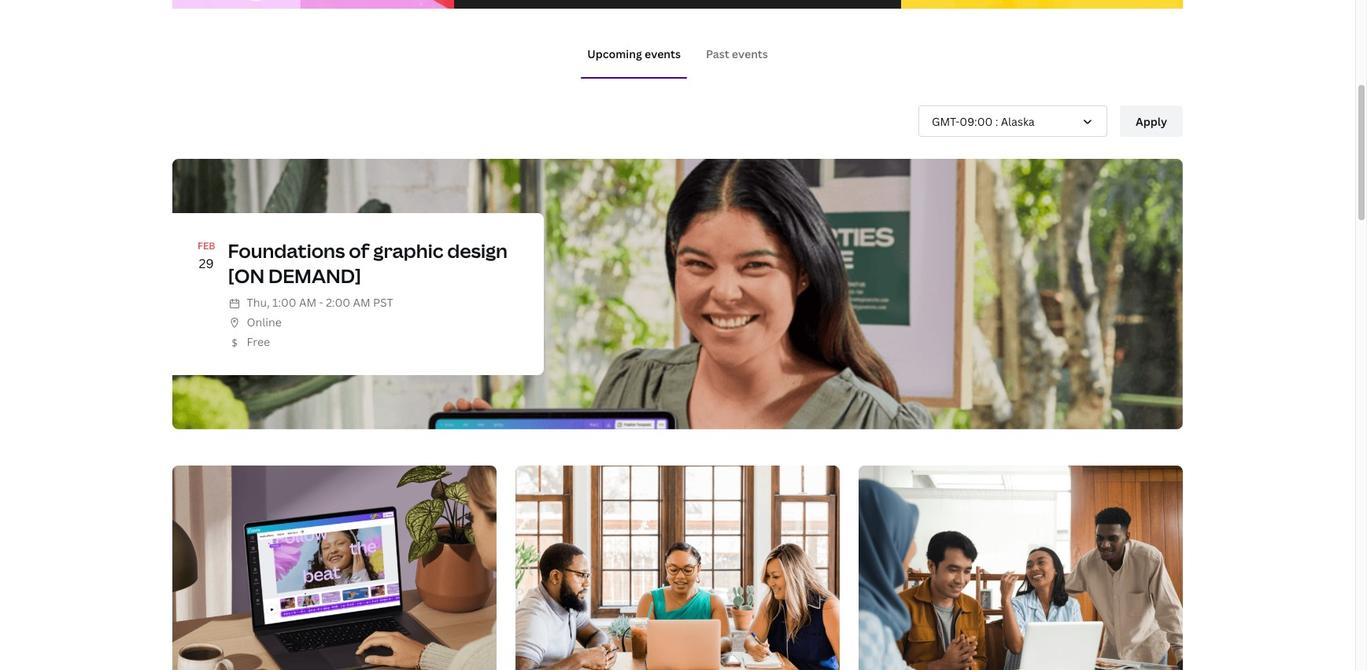 Task type: vqa. For each thing, say whether or not it's contained in the screenshot.
11th group from the left
no



Task type: describe. For each thing, give the bounding box(es) containing it.
past events link
[[706, 46, 768, 61]]

thu,
[[247, 295, 270, 310]]

upcoming events
[[588, 46, 681, 61]]

feb 29
[[198, 240, 215, 272]]

events for upcoming events
[[645, 46, 681, 61]]

demand]
[[268, 263, 361, 289]]

gmt-
[[932, 114, 960, 129]]

pst
[[373, 295, 393, 310]]

feb
[[198, 240, 215, 253]]

foundations of graphic design [on demand]
[[228, 238, 508, 289]]

-
[[319, 295, 323, 310]]

29
[[199, 255, 214, 272]]

[on
[[228, 263, 265, 289]]



Task type: locate. For each thing, give the bounding box(es) containing it.
2 events from the left
[[732, 46, 768, 61]]

free
[[247, 334, 270, 349]]

gmt-09:00 : alaska button
[[919, 105, 1108, 137]]

gmt-09:00 : alaska
[[932, 114, 1035, 129]]

09:00
[[960, 114, 993, 129]]

0 horizontal spatial am
[[299, 295, 317, 310]]

2:00
[[326, 295, 350, 310]]

events right upcoming
[[645, 46, 681, 61]]

am
[[299, 295, 317, 310], [353, 295, 370, 310]]

of
[[349, 238, 370, 264]]

upcoming
[[588, 46, 642, 61]]

events for past events
[[732, 46, 768, 61]]

1 events from the left
[[645, 46, 681, 61]]

past
[[706, 46, 730, 61]]

1:00
[[272, 295, 297, 310]]

am left pst
[[353, 295, 370, 310]]

alaska
[[1001, 114, 1035, 129]]

2 am from the left
[[353, 295, 370, 310]]

am left -
[[299, 295, 317, 310]]

online
[[247, 315, 282, 330]]

design
[[447, 238, 508, 264]]

events right past
[[732, 46, 768, 61]]

past events
[[706, 46, 768, 61]]

0 horizontal spatial events
[[645, 46, 681, 61]]

:
[[996, 114, 999, 129]]

graphic
[[373, 238, 444, 264]]

1 horizontal spatial events
[[732, 46, 768, 61]]

foundations
[[228, 238, 345, 264]]

1 horizontal spatial am
[[353, 295, 370, 310]]

1 am from the left
[[299, 295, 317, 310]]

thu, 1:00 am - 2:00 am pst
[[247, 295, 393, 310]]

events
[[645, 46, 681, 61], [732, 46, 768, 61]]



